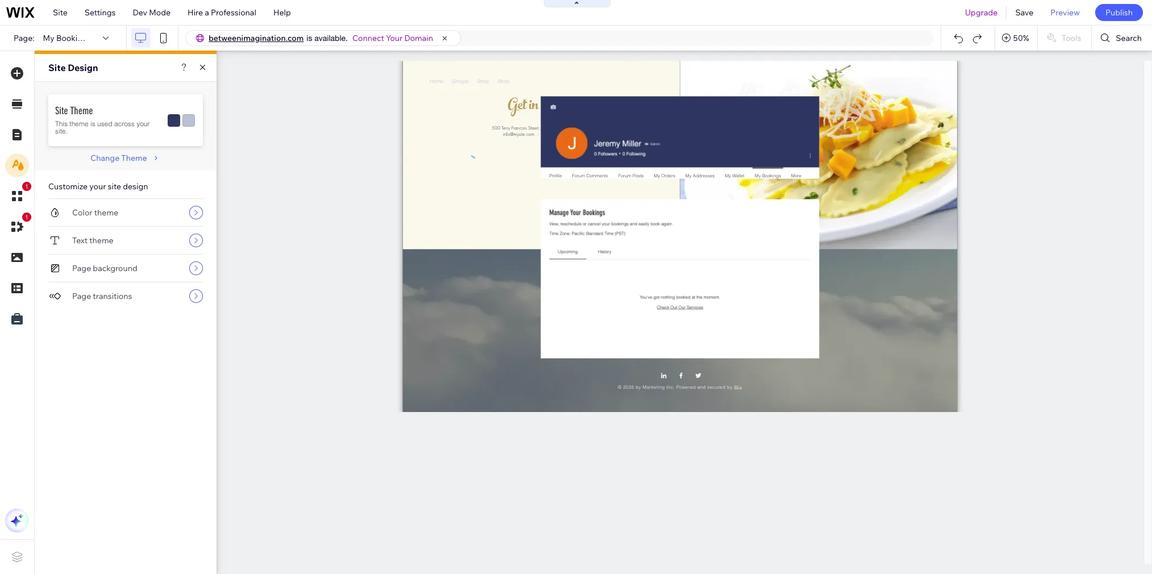 Task type: describe. For each thing, give the bounding box(es) containing it.
2 1 button from the top
[[5, 213, 31, 239]]

this
[[55, 119, 68, 128]]

0 vertical spatial site
[[53, 7, 68, 18]]

tools button
[[1038, 26, 1092, 51]]

help
[[273, 7, 291, 18]]

color theme
[[72, 208, 118, 218]]

page transitions
[[72, 291, 132, 301]]

transitions
[[93, 291, 132, 301]]

is available. connect your domain
[[307, 33, 433, 43]]

design
[[123, 181, 148, 192]]

background
[[93, 263, 137, 273]]

change theme button
[[91, 153, 161, 163]]

your
[[386, 33, 403, 43]]

my bookings
[[43, 33, 91, 43]]

preview
[[1051, 7, 1080, 18]]

customize
[[48, 181, 88, 192]]

theme for site
[[70, 105, 93, 117]]

theme for color theme
[[94, 208, 118, 218]]

save
[[1016, 7, 1034, 18]]

1 for second 1 button from the bottom of the page
[[25, 183, 28, 190]]

domain
[[404, 33, 433, 43]]

customize your site design
[[48, 181, 148, 192]]

theme inside site theme this theme is used across your site.
[[70, 119, 89, 128]]

connect
[[352, 33, 384, 43]]

tools
[[1062, 33, 1081, 43]]

is inside 'is available. connect your domain'
[[307, 34, 312, 43]]

1 vertical spatial your
[[89, 181, 106, 192]]

mode
[[149, 7, 171, 18]]

site
[[108, 181, 121, 192]]

1 1 button from the top
[[5, 182, 31, 208]]

page for page background
[[72, 263, 91, 273]]

change
[[91, 153, 120, 163]]

settings
[[85, 7, 116, 18]]

change theme
[[91, 153, 147, 163]]

text
[[72, 235, 88, 246]]

hire a professional
[[188, 7, 256, 18]]

used
[[97, 119, 112, 128]]

across
[[114, 119, 135, 128]]

my
[[43, 33, 54, 43]]

site for design
[[48, 62, 66, 73]]



Task type: locate. For each thing, give the bounding box(es) containing it.
is left available.
[[307, 34, 312, 43]]

search button
[[1092, 26, 1152, 51]]

is
[[307, 34, 312, 43], [90, 119, 95, 128]]

1 vertical spatial theme
[[121, 153, 147, 163]]

search
[[1116, 33, 1142, 43]]

1 vertical spatial theme
[[94, 208, 118, 218]]

page
[[72, 263, 91, 273], [72, 291, 91, 301]]

site up the my bookings
[[53, 7, 68, 18]]

1 vertical spatial site
[[48, 62, 66, 73]]

2 page from the top
[[72, 291, 91, 301]]

0 vertical spatial page
[[72, 263, 91, 273]]

0 horizontal spatial your
[[89, 181, 106, 192]]

is left used
[[90, 119, 95, 128]]

0 vertical spatial theme
[[70, 119, 89, 128]]

0 vertical spatial 1 button
[[5, 182, 31, 208]]

preview button
[[1042, 0, 1089, 25]]

page background
[[72, 263, 137, 273]]

0 vertical spatial your
[[137, 119, 150, 128]]

1 1 from the top
[[25, 183, 28, 190]]

site left design
[[48, 62, 66, 73]]

1 page from the top
[[72, 263, 91, 273]]

1 horizontal spatial your
[[137, 119, 150, 128]]

dev mode
[[133, 7, 171, 18]]

1 left customize
[[25, 183, 28, 190]]

0 vertical spatial is
[[307, 34, 312, 43]]

available.
[[315, 34, 348, 43]]

theme for change
[[121, 153, 147, 163]]

publish button
[[1095, 4, 1143, 21]]

bookings
[[56, 33, 91, 43]]

1 vertical spatial 1 button
[[5, 213, 31, 239]]

theme
[[70, 119, 89, 128], [94, 208, 118, 218], [89, 235, 113, 246]]

text theme
[[72, 235, 113, 246]]

2 vertical spatial theme
[[89, 235, 113, 246]]

2 vertical spatial site
[[55, 105, 68, 117]]

dev
[[133, 7, 147, 18]]

theme down design
[[70, 105, 93, 117]]

your right across at top
[[137, 119, 150, 128]]

your inside site theme this theme is used across your site.
[[137, 119, 150, 128]]

1 vertical spatial page
[[72, 291, 91, 301]]

a
[[205, 7, 209, 18]]

theme
[[70, 105, 93, 117], [121, 153, 147, 163]]

site
[[53, 7, 68, 18], [48, 62, 66, 73], [55, 105, 68, 117]]

site theme this theme is used across your site.
[[55, 105, 150, 135]]

site up this
[[55, 105, 68, 117]]

0 horizontal spatial is
[[90, 119, 95, 128]]

1
[[25, 183, 28, 190], [25, 214, 28, 221]]

1 horizontal spatial is
[[307, 34, 312, 43]]

color
[[72, 208, 92, 218]]

your
[[137, 119, 150, 128], [89, 181, 106, 192]]

site.
[[55, 127, 68, 135]]

theme up 'design'
[[121, 153, 147, 163]]

theme inside site theme this theme is used across your site.
[[70, 105, 93, 117]]

your left site on the left top of page
[[89, 181, 106, 192]]

betweenimagination.com
[[209, 33, 304, 43]]

professional
[[211, 7, 256, 18]]

is inside site theme this theme is used across your site.
[[90, 119, 95, 128]]

theme right color
[[94, 208, 118, 218]]

theme for text theme
[[89, 235, 113, 246]]

site for theme
[[55, 105, 68, 117]]

0 vertical spatial 1
[[25, 183, 28, 190]]

1 horizontal spatial theme
[[121, 153, 147, 163]]

page left transitions
[[72, 291, 91, 301]]

theme right this
[[70, 119, 89, 128]]

site inside site theme this theme is used across your site.
[[55, 105, 68, 117]]

2 1 from the top
[[25, 214, 28, 221]]

50% button
[[995, 26, 1037, 51]]

publish
[[1106, 7, 1133, 18]]

save button
[[1007, 0, 1042, 25]]

1 vertical spatial is
[[90, 119, 95, 128]]

0 horizontal spatial theme
[[70, 105, 93, 117]]

1 left color
[[25, 214, 28, 221]]

site design
[[48, 62, 98, 73]]

1 vertical spatial 1
[[25, 214, 28, 221]]

50%
[[1014, 33, 1029, 43]]

1 button
[[5, 182, 31, 208], [5, 213, 31, 239]]

page down text on the top
[[72, 263, 91, 273]]

hire
[[188, 7, 203, 18]]

design
[[68, 62, 98, 73]]

1 for 1st 1 button from the bottom
[[25, 214, 28, 221]]

theme right text on the top
[[89, 235, 113, 246]]

page for page transitions
[[72, 291, 91, 301]]

0 vertical spatial theme
[[70, 105, 93, 117]]

upgrade
[[965, 7, 998, 18]]



Task type: vqa. For each thing, say whether or not it's contained in the screenshot.
Site
yes



